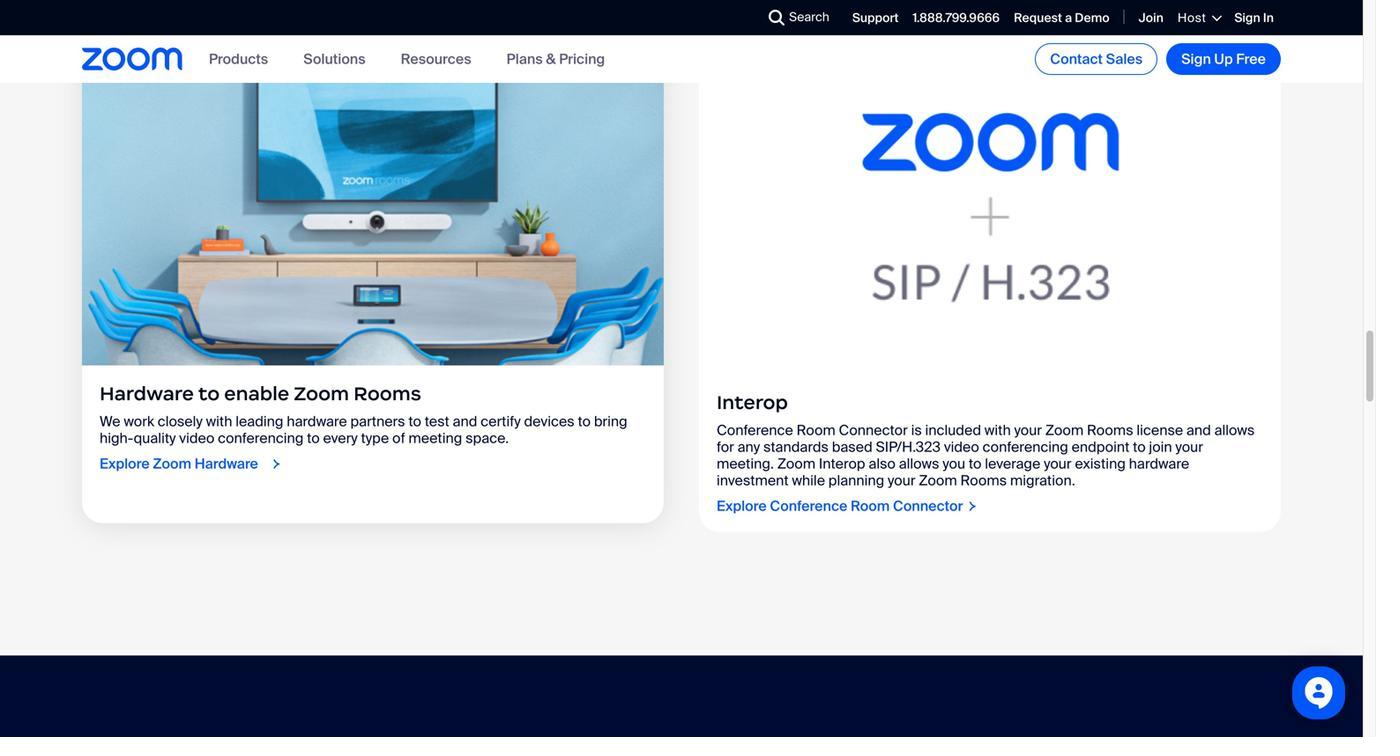 Task type: vqa. For each thing, say whether or not it's contained in the screenshot.
user to the top
no



Task type: locate. For each thing, give the bounding box(es) containing it.
zoom right any
[[778, 455, 816, 473]]

sip/h.323
[[876, 438, 941, 456]]

conference up meeting.
[[717, 421, 794, 440]]

host button
[[1178, 10, 1221, 26]]

0 horizontal spatial hardware
[[100, 382, 194, 406]]

1 horizontal spatial video
[[945, 438, 980, 456]]

connector down you
[[894, 497, 964, 516]]

resources
[[401, 50, 472, 68]]

hardware inside interop conference room connector is included with your zoom rooms license and allows for any standards based sip/h.323 video conferencing endpoint to join your meeting. zoom interop also allows you to leverage your existing hardware investment while planning your zoom rooms migration. explore conference room connector
[[1130, 455, 1190, 473]]

planning
[[829, 471, 885, 490]]

1 vertical spatial conference
[[770, 497, 848, 516]]

and right test
[[453, 412, 478, 431]]

1 vertical spatial sign
[[1182, 50, 1212, 68]]

0 vertical spatial room
[[797, 421, 836, 440]]

video right is
[[945, 438, 980, 456]]

zoom down sip/h.323
[[919, 471, 958, 490]]

hardware down license
[[1130, 455, 1190, 473]]

video
[[179, 429, 215, 448], [945, 438, 980, 456]]

plans & pricing
[[507, 50, 605, 68]]

2 vertical spatial rooms
[[961, 471, 1007, 490]]

request a demo link
[[1015, 10, 1110, 26]]

plans
[[507, 50, 543, 68]]

conference down "while"
[[770, 497, 848, 516]]

conferencing up the migration.
[[983, 438, 1069, 456]]

zoom up existing
[[1046, 421, 1084, 440]]

closely
[[158, 412, 203, 431]]

0 horizontal spatial video
[[179, 429, 215, 448]]

explore inside hardware to enable zoom rooms we work closely with leading hardware partners to test and certify devices to bring high-quality video conferencing to every type of meeting space. explore zoom hardware
[[100, 455, 150, 473]]

1 horizontal spatial sign
[[1235, 10, 1261, 26]]

of
[[393, 429, 405, 448]]

1 horizontal spatial room
[[851, 497, 890, 516]]

with inside hardware to enable zoom rooms we work closely with leading hardware partners to test and certify devices to bring high-quality video conferencing to every type of meeting space. explore zoom hardware
[[206, 412, 232, 431]]

conferencing inside interop conference room connector is included with your zoom rooms license and allows for any standards based sip/h.323 video conferencing endpoint to join your meeting. zoom interop also allows you to leverage your existing hardware investment while planning your zoom rooms migration. explore conference room connector
[[983, 438, 1069, 456]]

interop left also
[[819, 455, 866, 473]]

interop
[[717, 391, 789, 415], [819, 455, 866, 473]]

1.888.799.9666 link
[[913, 10, 1000, 26]]

0 horizontal spatial explore
[[100, 455, 150, 473]]

with right closely
[[206, 412, 232, 431]]

rooms up partners
[[354, 382, 422, 406]]

hardware inside hardware to enable zoom rooms we work closely with leading hardware partners to test and certify devices to bring high-quality video conferencing to every type of meeting space. explore zoom hardware
[[287, 412, 347, 431]]

conferencing
[[218, 429, 304, 448], [983, 438, 1069, 456]]

to
[[198, 382, 220, 406], [409, 412, 422, 431], [578, 412, 591, 431], [307, 429, 320, 448], [1134, 438, 1146, 456], [969, 455, 982, 473]]

hardware right leading
[[287, 412, 347, 431]]

you
[[943, 455, 966, 473]]

interop up any
[[717, 391, 789, 415]]

conferencing inside hardware to enable zoom rooms we work closely with leading hardware partners to test and certify devices to bring high-quality video conferencing to every type of meeting space. explore zoom hardware
[[218, 429, 304, 448]]

1 horizontal spatial explore
[[717, 497, 767, 516]]

1 vertical spatial interop
[[819, 455, 866, 473]]

0 horizontal spatial hardware
[[287, 412, 347, 431]]

join
[[1139, 10, 1164, 26]]

sign left in
[[1235, 10, 1261, 26]]

support link
[[853, 10, 899, 26]]

products
[[209, 50, 268, 68]]

1 horizontal spatial conferencing
[[983, 438, 1069, 456]]

free
[[1237, 50, 1267, 68]]

0 vertical spatial hardware
[[287, 412, 347, 431]]

work
[[124, 412, 154, 431]]

0 vertical spatial interop
[[717, 391, 789, 415]]

conference
[[717, 421, 794, 440], [770, 497, 848, 516]]

video inside hardware to enable zoom rooms we work closely with leading hardware partners to test and certify devices to bring high-quality video conferencing to every type of meeting space. explore zoom hardware
[[179, 429, 215, 448]]

1.888.799.9666
[[913, 10, 1000, 26]]

0 vertical spatial sign
[[1235, 10, 1261, 26]]

1 horizontal spatial hardware
[[1130, 455, 1190, 473]]

allows right license
[[1215, 421, 1256, 440]]

hardware up the work
[[100, 382, 194, 406]]

0 horizontal spatial with
[[206, 412, 232, 431]]

room down planning
[[851, 497, 890, 516]]

0 vertical spatial explore
[[100, 455, 150, 473]]

0 horizontal spatial sign
[[1182, 50, 1212, 68]]

join
[[1150, 438, 1173, 456]]

0 vertical spatial hardware
[[100, 382, 194, 406]]

included
[[926, 421, 982, 440]]

explore down the investment
[[717, 497, 767, 516]]

certify
[[481, 412, 521, 431]]

meeting.
[[717, 455, 774, 473]]

0 vertical spatial rooms
[[354, 382, 422, 406]]

1 vertical spatial allows
[[900, 455, 940, 473]]

search image
[[769, 10, 785, 26]]

based
[[832, 438, 873, 456]]

contact
[[1051, 50, 1104, 68]]

meeting
[[409, 429, 463, 448]]

partners
[[351, 412, 405, 431]]

&
[[546, 50, 556, 68]]

your down sip/h.323
[[888, 471, 916, 490]]

connector
[[839, 421, 908, 440], [894, 497, 964, 516]]

with
[[206, 412, 232, 431], [985, 421, 1012, 440]]

0 horizontal spatial and
[[453, 412, 478, 431]]

and inside hardware to enable zoom rooms we work closely with leading hardware partners to test and certify devices to bring high-quality video conferencing to every type of meeting space. explore zoom hardware
[[453, 412, 478, 431]]

solutions
[[304, 50, 366, 68]]

1 vertical spatial explore
[[717, 497, 767, 516]]

1 vertical spatial hardware
[[1130, 455, 1190, 473]]

is
[[912, 421, 922, 440]]

leverage
[[986, 455, 1041, 473]]

room
[[797, 421, 836, 440], [851, 497, 890, 516]]

search image
[[769, 10, 785, 26]]

explore
[[100, 455, 150, 473], [717, 497, 767, 516]]

to up closely
[[198, 382, 220, 406]]

investment
[[717, 471, 789, 490]]

rooms
[[354, 382, 422, 406], [1088, 421, 1134, 440], [961, 471, 1007, 490]]

0 horizontal spatial rooms
[[354, 382, 422, 406]]

rooms down "included"
[[961, 471, 1007, 490]]

your
[[1015, 421, 1043, 440], [1176, 438, 1204, 456], [1044, 455, 1072, 473], [888, 471, 916, 490]]

to right you
[[969, 455, 982, 473]]

1 vertical spatial room
[[851, 497, 890, 516]]

conferencing down enable
[[218, 429, 304, 448]]

1 horizontal spatial hardware
[[195, 455, 258, 473]]

0 horizontal spatial allows
[[900, 455, 940, 473]]

allows
[[1215, 421, 1256, 440], [900, 455, 940, 473]]

hardware
[[100, 382, 194, 406], [195, 455, 258, 473]]

zoom down quality
[[153, 455, 191, 473]]

0 horizontal spatial conferencing
[[218, 429, 304, 448]]

allows down is
[[900, 455, 940, 473]]

1 horizontal spatial with
[[985, 421, 1012, 440]]

video right quality
[[179, 429, 215, 448]]

sign up free
[[1182, 50, 1267, 68]]

room up "while"
[[797, 421, 836, 440]]

connector up also
[[839, 421, 908, 440]]

2 horizontal spatial rooms
[[1088, 421, 1134, 440]]

leading
[[236, 412, 284, 431]]

with up the leverage
[[985, 421, 1012, 440]]

request a demo
[[1015, 10, 1110, 26]]

and
[[453, 412, 478, 431], [1187, 421, 1212, 440]]

request
[[1015, 10, 1063, 26]]

any
[[738, 438, 761, 456]]

sign
[[1235, 10, 1261, 26], [1182, 50, 1212, 68]]

support
[[853, 10, 899, 26]]

1 horizontal spatial and
[[1187, 421, 1212, 440]]

sign left 'up'
[[1182, 50, 1212, 68]]

resources button
[[401, 50, 472, 68]]

hardware
[[287, 412, 347, 431], [1130, 455, 1190, 473]]

join link
[[1139, 10, 1164, 26]]

0 vertical spatial allows
[[1215, 421, 1256, 440]]

your right "join"
[[1176, 438, 1204, 456]]

rooms up existing
[[1088, 421, 1134, 440]]

products button
[[209, 50, 268, 68]]

bring
[[594, 412, 628, 431]]

hardware down leading
[[195, 455, 258, 473]]

1 horizontal spatial allows
[[1215, 421, 1256, 440]]

to left test
[[409, 412, 422, 431]]

1 vertical spatial rooms
[[1088, 421, 1134, 440]]

type
[[361, 429, 389, 448]]

explore down high-
[[100, 455, 150, 473]]

and right license
[[1187, 421, 1212, 440]]

zoom
[[294, 382, 349, 406], [1046, 421, 1084, 440], [153, 455, 191, 473], [778, 455, 816, 473], [919, 471, 958, 490]]



Task type: describe. For each thing, give the bounding box(es) containing it.
with inside interop conference room connector is included with your zoom rooms license and allows for any standards based sip/h.323 video conferencing endpoint to join your meeting. zoom interop also allows you to leverage your existing hardware investment while planning your zoom rooms migration. explore conference room connector
[[985, 421, 1012, 440]]

every
[[323, 429, 358, 448]]

explore inside interop conference room connector is included with your zoom rooms license and allows for any standards based sip/h.323 video conferencing endpoint to join your meeting. zoom interop also allows you to leverage your existing hardware investment while planning your zoom rooms migration. explore conference room connector
[[717, 497, 767, 516]]

0 horizontal spatial room
[[797, 421, 836, 440]]

pricing
[[559, 50, 605, 68]]

up
[[1215, 50, 1234, 68]]

standards
[[764, 438, 829, 456]]

migration.
[[1011, 471, 1076, 490]]

a
[[1066, 10, 1073, 26]]

0 vertical spatial connector
[[839, 421, 908, 440]]

zoom up every
[[294, 382, 349, 406]]

hardware to enable zoom rooms we work closely with leading hardware partners to test and certify devices to bring high-quality video conferencing to every type of meeting space. explore zoom hardware
[[100, 382, 628, 473]]

we
[[100, 412, 120, 431]]

1 vertical spatial hardware
[[195, 455, 258, 473]]

sign for sign in
[[1235, 10, 1261, 26]]

sign in link
[[1235, 10, 1275, 26]]

high-
[[100, 429, 134, 448]]

test
[[425, 412, 450, 431]]

demo
[[1076, 10, 1110, 26]]

in
[[1264, 10, 1275, 26]]

sales
[[1107, 50, 1143, 68]]

to left "join"
[[1134, 438, 1146, 456]]

interop conference room connector is included with your zoom rooms license and allows for any standards based sip/h.323 video conferencing endpoint to join your meeting. zoom interop also allows you to leverage your existing hardware investment while planning your zoom rooms migration. explore conference room connector
[[717, 391, 1256, 516]]

0 horizontal spatial interop
[[717, 391, 789, 415]]

to left bring
[[578, 412, 591, 431]]

rooms inside hardware to enable zoom rooms we work closely with leading hardware partners to test and certify devices to bring high-quality video conferencing to every type of meeting space. explore zoom hardware
[[354, 382, 422, 406]]

0 vertical spatial conference
[[717, 421, 794, 440]]

video inside interop conference room connector is included with your zoom rooms license and allows for any standards based sip/h.323 video conferencing endpoint to join your meeting. zoom interop also allows you to leverage your existing hardware investment while planning your zoom rooms migration. explore conference room connector
[[945, 438, 980, 456]]

search
[[790, 9, 830, 25]]

1 horizontal spatial interop
[[819, 455, 866, 473]]

endpoint
[[1072, 438, 1130, 456]]

contact sales
[[1051, 50, 1143, 68]]

zoom plus sip / h.323 image
[[700, 47, 1282, 374]]

sign for sign up free
[[1182, 50, 1212, 68]]

your left existing
[[1044, 455, 1072, 473]]

while
[[792, 471, 826, 490]]

enable
[[224, 382, 289, 406]]

your up the leverage
[[1015, 421, 1043, 440]]

license
[[1137, 421, 1184, 440]]

1 horizontal spatial rooms
[[961, 471, 1007, 490]]

to left every
[[307, 429, 320, 448]]

for
[[717, 438, 735, 456]]

1 vertical spatial connector
[[894, 497, 964, 516]]

existing
[[1076, 455, 1126, 473]]

devices
[[524, 412, 575, 431]]

solutions button
[[304, 50, 366, 68]]

space.
[[466, 429, 509, 448]]

sign in
[[1235, 10, 1275, 26]]

quality
[[134, 429, 176, 448]]

host
[[1178, 10, 1207, 26]]

also
[[869, 455, 896, 473]]

sign up free link
[[1167, 43, 1282, 75]]

zoom logo image
[[82, 48, 183, 70]]

plans & pricing link
[[507, 50, 605, 68]]

contact sales link
[[1036, 43, 1158, 75]]

and inside interop conference room connector is included with your zoom rooms license and allows for any standards based sip/h.323 video conferencing endpoint to join your meeting. zoom interop also allows you to leverage your existing hardware investment while planning your zoom rooms migration. explore conference room connector
[[1187, 421, 1212, 440]]

blue computer room image
[[82, 38, 664, 366]]



